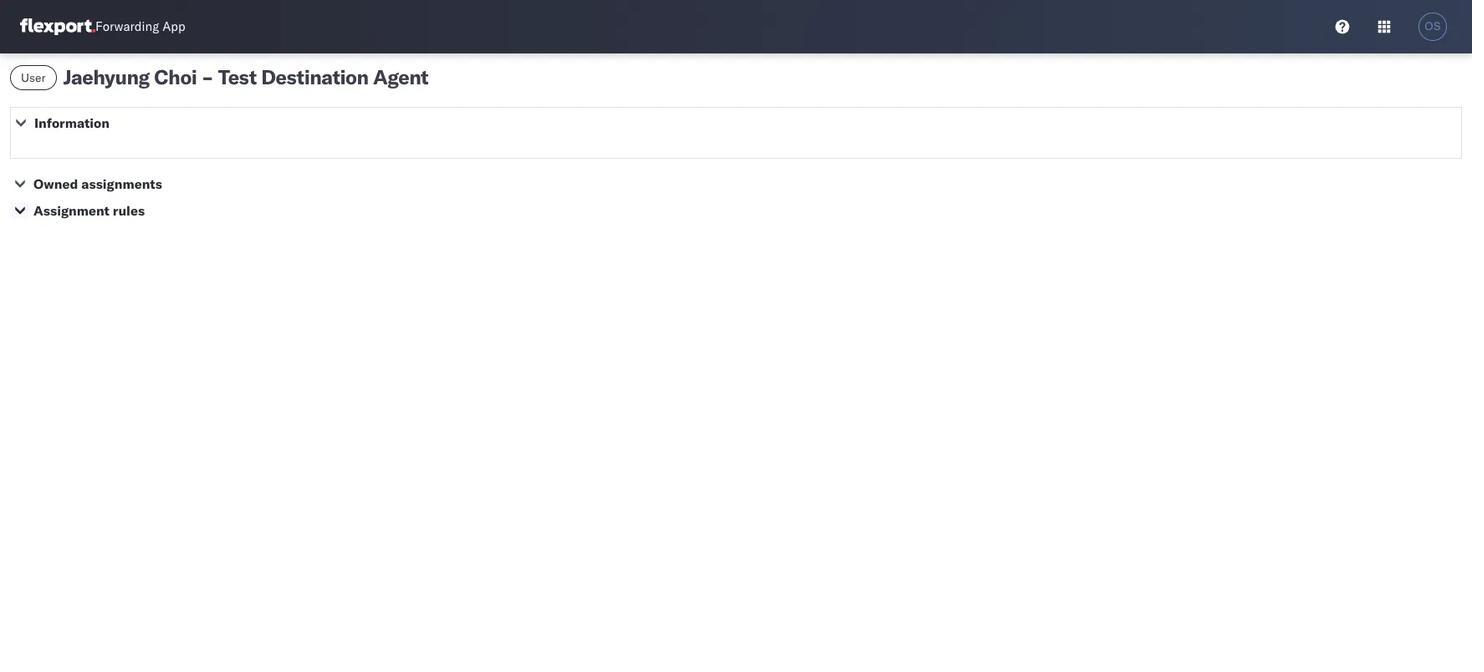 Task type: locate. For each thing, give the bounding box(es) containing it.
destination
[[261, 64, 368, 89]]

forwarding app
[[95, 19, 185, 35]]

choi
[[154, 64, 197, 89]]

jaehyung choi - test destination agent
[[63, 64, 428, 89]]

information
[[34, 115, 110, 131]]

assignment
[[33, 202, 110, 219]]

app
[[162, 19, 185, 35]]

agent
[[373, 64, 428, 89]]

rules
[[113, 202, 145, 219]]



Task type: describe. For each thing, give the bounding box(es) containing it.
test
[[218, 64, 257, 89]]

forwarding app link
[[20, 18, 185, 35]]

owned assignments
[[33, 176, 162, 192]]

-
[[201, 64, 213, 89]]

owned
[[33, 176, 78, 192]]

jaehyung
[[63, 64, 150, 89]]

assignment rules
[[33, 202, 145, 219]]

forwarding
[[95, 19, 159, 35]]

os button
[[1414, 8, 1452, 46]]

assignments
[[81, 176, 162, 192]]

os
[[1425, 20, 1441, 33]]

flexport. image
[[20, 18, 95, 35]]

user
[[21, 70, 46, 85]]



Task type: vqa. For each thing, say whether or not it's contained in the screenshot.
Upload
no



